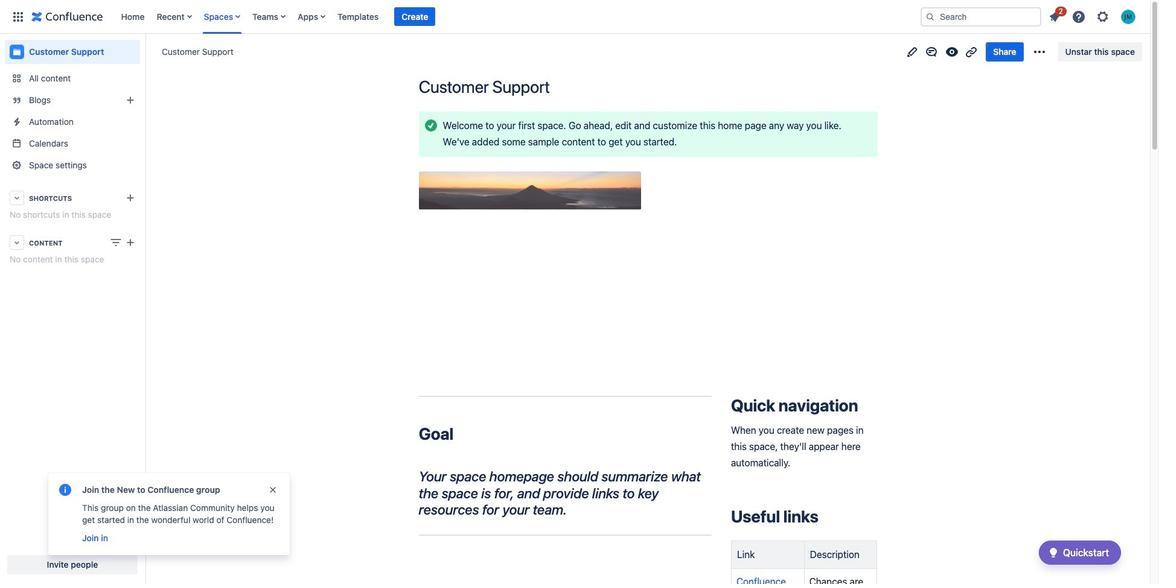 Task type: locate. For each thing, give the bounding box(es) containing it.
peak.jpeg image
[[419, 171, 641, 210]]

1 horizontal spatial list item
[[1044, 5, 1067, 26]]

info image
[[58, 483, 72, 497]]

None search field
[[921, 7, 1041, 26]]

copy image
[[452, 427, 467, 442]]

1 horizontal spatial list
[[1044, 5, 1143, 27]]

banner
[[0, 0, 1150, 34]]

add shortcut image
[[123, 191, 138, 205]]

check image
[[1046, 546, 1061, 560]]

confluence image
[[31, 9, 103, 24], [31, 9, 103, 24]]

settings icon image
[[1096, 9, 1110, 24]]

list item
[[1044, 5, 1067, 26], [394, 7, 435, 26]]

dismiss image
[[268, 485, 278, 495]]

Search field
[[921, 7, 1041, 26]]

your profile and preferences image
[[1121, 9, 1135, 24]]

list
[[115, 0, 918, 34], [1044, 5, 1143, 27]]

0 horizontal spatial list item
[[394, 7, 435, 26]]

help icon image
[[1071, 9, 1086, 24]]

change view image
[[109, 235, 123, 250]]

list item inside global element
[[394, 7, 435, 26]]

more actions image
[[1032, 44, 1047, 59]]



Task type: vqa. For each thing, say whether or not it's contained in the screenshot.
Apps
no



Task type: describe. For each thing, give the bounding box(es) containing it.
create a page image
[[123, 235, 138, 250]]

search image
[[925, 12, 935, 21]]

space element
[[0, 34, 145, 584]]

appswitcher icon image
[[11, 9, 25, 24]]

notification icon image
[[1047, 9, 1062, 24]]

create a blog image
[[123, 93, 138, 107]]

global element
[[7, 0, 918, 34]]

edit this page image
[[905, 44, 920, 59]]

copy link image
[[964, 44, 979, 59]]

stop watching image
[[945, 44, 959, 59]]

0 horizontal spatial list
[[115, 0, 918, 34]]

panel success image
[[423, 119, 438, 133]]

collapse sidebar image
[[132, 40, 158, 64]]



